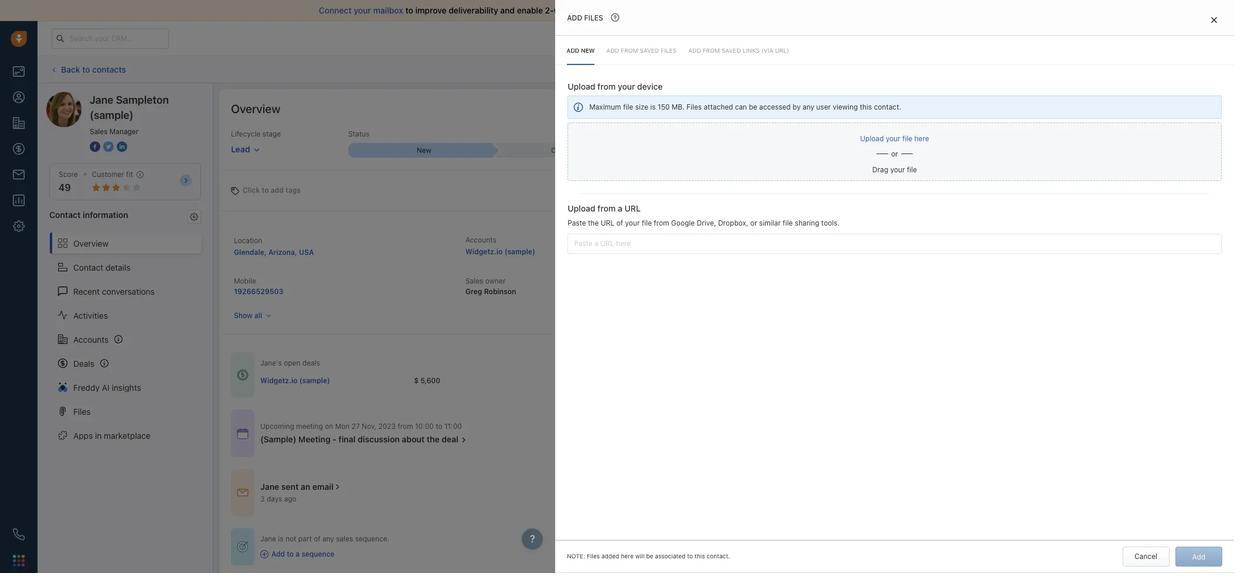 Task type: locate. For each thing, give the bounding box(es) containing it.
0 horizontal spatial this
[[695, 553, 705, 560]]

score 49
[[59, 170, 78, 193]]

1 horizontal spatial meeting
[[994, 65, 1021, 74]]

0 vertical spatial click
[[647, 65, 663, 74]]

1 horizontal spatial or
[[892, 149, 899, 158]]

deliverability
[[449, 5, 499, 15]]

1 vertical spatial upload
[[861, 134, 884, 143]]

manager
[[110, 127, 139, 136]]

file right similar
[[783, 219, 793, 228]]

from left links on the top of the page
[[704, 47, 721, 54]]

here for added
[[621, 553, 634, 560]]

overview up contact details
[[73, 239, 109, 248]]

later
[[1007, 245, 1022, 254]]

mobile
[[234, 277, 256, 286]]

of right sync
[[592, 5, 600, 15]]

2 horizontal spatial the
[[1094, 245, 1104, 254]]

discuss
[[1067, 245, 1092, 254]]

files
[[585, 13, 604, 22], [662, 47, 678, 54]]

1 vertical spatial url
[[601, 219, 615, 228]]

1 horizontal spatial files
[[662, 47, 678, 54]]

0 horizontal spatial in
[[95, 431, 102, 441]]

deals
[[73, 359, 94, 369]]

to left 11:00
[[436, 423, 443, 431]]

the down the '10:00'
[[427, 435, 440, 445]]

be right "will"
[[647, 553, 654, 560]]

sequence.
[[355, 535, 390, 544]]

the right discuss in the right of the page
[[1094, 245, 1104, 254]]

is left 150
[[651, 103, 656, 112]]

2 horizontal spatial sales
[[1051, 65, 1068, 74]]

1 horizontal spatial accounts
[[466, 236, 497, 245]]

all
[[255, 312, 262, 320]]

widgetz.io down jane's
[[260, 376, 298, 385]]

meeting inside button
[[994, 65, 1021, 74]]

add left new in the left top of the page
[[567, 47, 580, 54]]

1 vertical spatial this
[[695, 553, 705, 560]]

(sample) inside accounts widgetz.io (sample)
[[505, 248, 536, 256]]

dialog
[[556, 0, 1235, 574]]

container_wx8msf4aqz5i3rn1 image left widgetz.io (sample)
[[237, 370, 249, 381]]

1 vertical spatial files
[[662, 47, 678, 54]]

0 vertical spatial widgetz.io
[[466, 248, 503, 256]]

1 vertical spatial container_wx8msf4aqz5i3rn1 image
[[237, 487, 249, 499]]

container_wx8msf4aqz5i3rn1 image left upcoming
[[237, 428, 249, 440]]

file up drag your file
[[903, 134, 913, 143]]

contact. up upload your file here
[[875, 103, 902, 112]]

click
[[647, 65, 663, 74], [243, 186, 260, 194]]

1 vertical spatial here
[[621, 553, 634, 560]]

from inside 'add from saved links (via url)' link
[[704, 47, 721, 54]]

open
[[284, 359, 301, 368]]

(sample) inside jane sampleton (sample) sales manager
[[90, 109, 134, 121]]

click up device
[[647, 65, 663, 74]]

of
[[592, 5, 600, 15], [617, 219, 624, 228], [314, 535, 321, 544]]

sequence
[[302, 551, 335, 559]]

sent
[[282, 482, 299, 492]]

accessed
[[760, 103, 791, 112]]

add inside add new link
[[567, 47, 580, 54]]

2 vertical spatial of
[[314, 535, 321, 544]]

sales up greg
[[466, 277, 484, 286]]

0 horizontal spatial sales
[[90, 127, 108, 136]]

1 horizontal spatial contact.
[[875, 103, 902, 112]]

2 from from the left
[[704, 47, 721, 54]]

upload up the info circled icon
[[568, 81, 596, 91]]

11:00
[[445, 423, 462, 431]]

your left mailbox
[[354, 5, 371, 15]]

the right paste
[[588, 219, 599, 228]]

container_wx8msf4aqz5i3rn1 image for jane sent an email
[[237, 487, 249, 499]]

customize
[[1144, 104, 1179, 113]]

to down the not
[[287, 551, 294, 559]]

accounts inside accounts widgetz.io (sample)
[[466, 236, 497, 245]]

0 vertical spatial widgetz.io (sample) link
[[466, 248, 536, 256]]

show all
[[234, 312, 262, 320]]

sales left activities
[[1051, 65, 1068, 74]]

meeting down explore
[[994, 65, 1021, 74]]

1 vertical spatial overview
[[73, 239, 109, 248]]

container_wx8msf4aqz5i3rn1 image left the not
[[237, 541, 249, 553]]

can
[[736, 103, 747, 112]]

1 horizontal spatial overview
[[231, 102, 281, 116]]

insights
[[112, 383, 141, 393]]

0 vertical spatial days
[[977, 34, 991, 42]]

1 horizontal spatial widgetz.io (sample) link
[[466, 248, 536, 256]]

tab panel containing upload from your device
[[556, 0, 1235, 574]]

1 saved from the left
[[641, 47, 660, 54]]

saved up 'updates available. click to refresh.'
[[641, 47, 660, 54]]

and
[[501, 5, 515, 15]]

1 horizontal spatial this
[[860, 103, 873, 112]]

file right drag
[[908, 165, 918, 174]]

from
[[598, 81, 616, 91], [598, 204, 616, 214], [654, 219, 670, 228], [398, 423, 413, 431]]

plans
[[1041, 33, 1059, 42]]

days for ends
[[977, 34, 991, 42]]

any inside tab panel
[[803, 103, 815, 112]]

a inside upload from a url paste the url of your file from google drive, dropbox, or similar file sharing tools.
[[618, 204, 623, 214]]

added
[[602, 553, 620, 560]]

0 vertical spatial the
[[588, 219, 599, 228]]

1 horizontal spatial add
[[1141, 65, 1154, 74]]

1 horizontal spatial be
[[749, 103, 758, 112]]

jane inside jane sent an email 3 days ago
[[260, 482, 279, 492]]

on
[[325, 423, 333, 431]]

container_wx8msf4aqz5i3rn1 image left 3
[[237, 487, 249, 499]]

add for add from saved links (via url)
[[689, 47, 702, 54]]

is left the not
[[278, 535, 284, 544]]

row
[[260, 369, 875, 393]]

(sample) for widgetz.io
[[505, 248, 536, 256]]

0 horizontal spatial saved
[[641, 47, 660, 54]]

0 horizontal spatial be
[[647, 553, 654, 560]]

saved left links on the top of the page
[[722, 47, 742, 54]]

sales for sales owner greg robinson
[[466, 277, 484, 286]]

of right the part
[[314, 535, 321, 544]]

0 horizontal spatial email
[[313, 482, 334, 492]]

meeting down on
[[299, 435, 331, 445]]

0 horizontal spatial contact.
[[707, 553, 731, 560]]

to right the back
[[82, 64, 90, 74]]

drag your file
[[873, 165, 918, 174]]

email right an
[[313, 482, 334, 492]]

2-
[[545, 5, 554, 15]]

your left google on the right top
[[626, 219, 640, 228]]

0 vertical spatial here
[[915, 134, 930, 143]]

1 horizontal spatial of
[[592, 5, 600, 15]]

sms
[[884, 65, 899, 74]]

attached
[[704, 103, 734, 112]]

upcoming meeting on mon 27 nov, 2023 from 10:00 to 11:00
[[260, 423, 462, 431]]

sampleton
[[116, 94, 169, 106]]

1 horizontal spatial here
[[915, 134, 930, 143]]

add inside button
[[1141, 65, 1154, 74]]

upload inside button
[[861, 134, 884, 143]]

0 horizontal spatial click
[[243, 186, 260, 194]]

to right associated
[[688, 553, 693, 560]]

2 vertical spatial a
[[296, 551, 300, 559]]

upload inside upload from a url paste the url of your file from google drive, dropbox, or similar file sharing tools.
[[568, 204, 596, 214]]

dialog containing upload from your device
[[556, 0, 1235, 574]]

here up drag your file
[[915, 134, 930, 143]]

meeting left later
[[979, 245, 1005, 254]]

0 horizontal spatial overview
[[73, 239, 109, 248]]

add right the 2-
[[567, 13, 583, 22]]

0 vertical spatial in
[[961, 34, 966, 42]]

accounts down activities
[[73, 335, 109, 345]]

0 vertical spatial this
[[860, 103, 873, 112]]

files left 'question circled' image
[[585, 13, 604, 22]]

contact. right associated
[[707, 553, 731, 560]]

sales
[[1051, 65, 1068, 74], [90, 127, 108, 136], [466, 277, 484, 286]]

email right sync
[[602, 5, 623, 15]]

or
[[892, 149, 899, 158], [751, 219, 758, 228]]

contact down 49
[[49, 210, 81, 220]]

49
[[59, 183, 71, 193]]

tags
[[286, 186, 301, 194]]

days right 21
[[977, 34, 991, 42]]

2 vertical spatial container_wx8msf4aqz5i3rn1 image
[[260, 551, 269, 559]]

maximum file size is 150 mb. files attached can be accessed by any user viewing this contact.
[[590, 103, 902, 112]]

new
[[582, 47, 596, 54]]

recent
[[73, 287, 100, 297]]

back to contacts
[[61, 64, 126, 74]]

1 from from the left
[[622, 47, 639, 54]]

twitter circled image
[[103, 141, 114, 153]]

your up drag your file
[[886, 134, 901, 143]]

1 vertical spatial email
[[313, 482, 334, 492]]

add new link
[[567, 36, 596, 65]]

0 vertical spatial add
[[1141, 65, 1154, 74]]

of right paste
[[617, 219, 624, 228]]

upload from a url paste the url of your file from google drive, dropbox, or similar file sharing tools.
[[568, 204, 840, 228]]

overview
[[1181, 104, 1211, 113]]

or down upload your file here button
[[892, 149, 899, 158]]

1 horizontal spatial click
[[647, 65, 663, 74]]

add for add new
[[567, 47, 580, 54]]

this right viewing
[[860, 103, 873, 112]]

add inside 'add from saved links (via url)' link
[[689, 47, 702, 54]]

to right mailbox
[[406, 5, 414, 15]]

container_wx8msf4aqz5i3rn1 image inside add to a sequence link
[[260, 551, 269, 559]]

1 horizontal spatial sales
[[466, 277, 484, 286]]

1 vertical spatial add
[[272, 551, 285, 559]]

contact for contact details
[[73, 263, 103, 273]]

0 horizontal spatial accounts
[[73, 335, 109, 345]]

1 vertical spatial deal
[[442, 435, 459, 445]]

2 horizontal spatial of
[[617, 219, 624, 228]]

0 vertical spatial any
[[803, 103, 815, 112]]

your right drag
[[891, 165, 906, 174]]

add up updates at the left
[[607, 47, 620, 54]]

add up the customize
[[1141, 65, 1154, 74]]

(sample) up manager
[[90, 109, 134, 121]]

upload up paste
[[568, 204, 596, 214]]

container_wx8msf4aqz5i3rn1 image
[[237, 370, 249, 381], [237, 487, 249, 499], [260, 551, 269, 559]]

deal up the customize
[[1156, 65, 1170, 74]]

saved inside 'add from saved files' link
[[641, 47, 660, 54]]

upload for upload your file here
[[861, 134, 884, 143]]

days inside jane sent an email 3 days ago
[[267, 495, 282, 504]]

1 horizontal spatial saved
[[722, 47, 742, 54]]

contact details
[[73, 263, 131, 273]]

to left "refresh." at the top of page
[[665, 65, 672, 74]]

deal
[[1156, 65, 1170, 74], [442, 435, 459, 445]]

0 horizontal spatial files
[[585, 13, 604, 22]]

or left similar
[[751, 219, 758, 228]]

in left 21
[[961, 34, 966, 42]]

activities
[[73, 311, 108, 321]]

jane for not
[[260, 535, 276, 544]]

1 vertical spatial days
[[267, 495, 282, 504]]

owner
[[486, 277, 506, 286]]

ago
[[284, 495, 297, 504]]

1 vertical spatial or
[[751, 219, 758, 228]]

lead
[[231, 144, 250, 154]]

0 vertical spatial is
[[651, 103, 656, 112]]

contacted
[[551, 146, 587, 155]]

to inside add to a sequence link
[[287, 551, 294, 559]]

0 horizontal spatial a
[[296, 551, 300, 559]]

1 vertical spatial (sample)
[[505, 248, 536, 256]]

2 horizontal spatial a
[[973, 245, 977, 254]]

0 vertical spatial sales
[[1051, 65, 1068, 74]]

tab list
[[556, 36, 1235, 65]]

saved inside 'add from saved links (via url)' link
[[722, 47, 742, 54]]

your inside upload from a url paste the url of your file from google drive, dropbox, or similar file sharing tools.
[[626, 219, 640, 228]]

jane
[[90, 94, 113, 106], [1040, 245, 1056, 254], [260, 482, 279, 492], [260, 535, 276, 544]]

2 saved from the left
[[722, 47, 742, 54]]

jane is not part of any sales sequence.
[[260, 535, 390, 544]]

files up apps
[[73, 407, 91, 417]]

2 horizontal spatial files
[[687, 103, 702, 112]]

(sample) up 'owner' on the left of the page
[[505, 248, 536, 256]]

0 vertical spatial email
[[602, 5, 623, 15]]

1 vertical spatial the
[[1094, 245, 1104, 254]]

1 vertical spatial sales
[[90, 127, 108, 136]]

2 vertical spatial upload
[[568, 204, 596, 214]]

container_wx8msf4aqz5i3rn1 image
[[237, 428, 249, 440], [460, 436, 468, 445], [237, 541, 249, 553]]

0 horizontal spatial here
[[621, 553, 634, 560]]

jane up 3
[[260, 482, 279, 492]]

0 vertical spatial contact
[[49, 210, 81, 220]]

this right associated
[[695, 553, 705, 560]]

sales for sales activities
[[1051, 65, 1068, 74]]

files right mb. on the top right of page
[[687, 103, 702, 112]]

0 horizontal spatial or
[[751, 219, 758, 228]]

widgetz.io (sample) link down open
[[260, 376, 330, 386]]

accounts up 'owner' on the left of the page
[[466, 236, 497, 245]]

add left sequence
[[272, 551, 285, 559]]

here left "will"
[[621, 553, 634, 560]]

information
[[83, 210, 128, 220]]

in right apps
[[95, 431, 102, 441]]

widgetz.io (sample) link up 'owner' on the left of the page
[[466, 248, 536, 256]]

sales activities button
[[1033, 60, 1124, 79], [1033, 60, 1118, 79]]

sales
[[336, 535, 353, 544]]

0 vertical spatial a
[[618, 204, 623, 214]]

0 horizontal spatial add
[[272, 551, 285, 559]]

is
[[651, 103, 656, 112], [278, 535, 284, 544]]

arizona,
[[269, 248, 297, 257]]

upload up qualified
[[861, 134, 884, 143]]

0 vertical spatial be
[[749, 103, 758, 112]]

0 vertical spatial deal
[[1156, 65, 1170, 74]]

jane sampleton (sample) sales manager
[[90, 94, 169, 136]]

explore
[[1013, 33, 1039, 42]]

email
[[775, 65, 793, 74]]

-
[[333, 435, 337, 445]]

meeting
[[994, 65, 1021, 74], [299, 435, 331, 445]]

status
[[348, 130, 370, 138]]

email button
[[757, 60, 799, 79]]

accounts for accounts
[[73, 335, 109, 345]]

0 vertical spatial (sample)
[[90, 109, 134, 121]]

(sample) down deals
[[300, 376, 330, 385]]

sales up facebook circled icon
[[90, 127, 108, 136]]

19266529503 link
[[234, 288, 284, 296]]

1 vertical spatial of
[[617, 219, 624, 228]]

widgetz.io up 'owner' on the left of the page
[[466, 248, 503, 256]]

customize overview
[[1144, 104, 1211, 113]]

0 vertical spatial upload
[[568, 81, 596, 91]]

overview up lifecycle stage
[[231, 102, 281, 116]]

2023
[[379, 423, 396, 431]]

container_wx8msf4aqz5i3rn1 image for jane is not part of any sales sequence.
[[237, 541, 249, 553]]

of inside upload from a url paste the url of your file from google drive, dropbox, or similar file sharing tools.
[[617, 219, 624, 228]]

qualified
[[844, 146, 874, 155]]

jane left the not
[[260, 535, 276, 544]]

days
[[977, 34, 991, 42], [267, 495, 282, 504]]

add new
[[567, 47, 596, 54]]

the inside upload from a url paste the url of your file from google drive, dropbox, or similar file sharing tools.
[[588, 219, 599, 228]]

from up available. at the top of page
[[622, 47, 639, 54]]

1 vertical spatial in
[[95, 431, 102, 441]]

tab panel
[[556, 0, 1235, 574]]

jane inside jane sampleton (sample) sales manager
[[90, 94, 113, 106]]

0 horizontal spatial any
[[323, 535, 334, 544]]

cancel
[[1135, 553, 1158, 561]]

any up add to a sequence link
[[323, 535, 334, 544]]

be right can
[[749, 103, 758, 112]]

0 vertical spatial files
[[585, 13, 604, 22]]

0 horizontal spatial is
[[278, 535, 284, 544]]

container_wx8msf4aqz5i3rn1 image down 11:00
[[460, 436, 468, 445]]

sales inside sales owner greg robinson
[[466, 277, 484, 286]]

janesampleton@gmail.com link
[[697, 246, 790, 258]]

any right by
[[803, 103, 815, 112]]

final
[[339, 435, 356, 445]]

activities
[[1070, 65, 1100, 74]]

1 horizontal spatial is
[[651, 103, 656, 112]]

send email image
[[1119, 33, 1127, 43]]

add for add deal
[[1141, 65, 1154, 74]]

files up "refresh." at the top of page
[[662, 47, 678, 54]]

from inside 'add from saved files' link
[[622, 47, 639, 54]]

add for add to a sequence
[[272, 551, 285, 559]]

updates
[[584, 65, 612, 74]]

(via
[[762, 47, 774, 54]]

contact up recent
[[73, 263, 103, 273]]

deal down 11:00
[[442, 435, 459, 445]]

here inside button
[[915, 134, 930, 143]]

0 vertical spatial or
[[892, 149, 899, 158]]

0 horizontal spatial deal
[[442, 435, 459, 445]]

container_wx8msf4aqz5i3rn1 image left add to a sequence
[[260, 551, 269, 559]]

nov,
[[362, 423, 377, 431]]

1 vertical spatial files
[[73, 407, 91, 417]]

1 horizontal spatial meeting
[[979, 245, 1005, 254]]

click left add
[[243, 186, 260, 194]]

add up "refresh." at the top of page
[[689, 47, 702, 54]]

2 vertical spatial the
[[427, 435, 440, 445]]

days right 3
[[267, 495, 282, 504]]

add inside 'add from saved files' link
[[607, 47, 620, 54]]

updates available. click to refresh. link
[[567, 58, 705, 80]]

info circled image
[[574, 102, 584, 113]]

files left added
[[587, 553, 600, 560]]

add deal button
[[1124, 60, 1176, 79]]

meeting left on
[[296, 423, 323, 431]]

jane down contacts
[[90, 94, 113, 106]]

2 vertical spatial sales
[[466, 277, 484, 286]]

your inside button
[[886, 134, 901, 143]]

question circled image
[[608, 9, 623, 25]]

janesampleton@gmail.com
[[697, 248, 790, 256]]



Task type: vqa. For each thing, say whether or not it's contained in the screenshot.
discuss
yes



Task type: describe. For each thing, give the bounding box(es) containing it.
21
[[968, 34, 975, 42]]

close image
[[1212, 16, 1218, 23]]

customer fit
[[92, 170, 133, 179]]

click inside updates available. click to refresh. link
[[647, 65, 663, 74]]

note: files added here will be associated to this contact.
[[567, 553, 731, 560]]

enable
[[517, 5, 543, 15]]

1 vertical spatial any
[[323, 535, 334, 544]]

meeting button
[[976, 60, 1027, 79]]

lifecycle
[[231, 130, 261, 138]]

add deal
[[1141, 65, 1170, 74]]

contact information
[[49, 210, 128, 220]]

$
[[414, 376, 419, 385]]

1 horizontal spatial email
[[602, 5, 623, 15]]

0 horizontal spatial meeting
[[296, 423, 323, 431]]

apps
[[73, 431, 93, 441]]

0 vertical spatial overview
[[231, 102, 281, 116]]

(sample)
[[260, 435, 296, 445]]

1 vertical spatial is
[[278, 535, 284, 544]]

explore plans
[[1013, 33, 1059, 42]]

your for connect
[[354, 5, 371, 15]]

sync
[[572, 5, 590, 15]]

file left size
[[624, 103, 634, 112]]

your trial ends in 21 days
[[914, 34, 991, 42]]

saved for links
[[722, 47, 742, 54]]

1 horizontal spatial url
[[625, 204, 641, 214]]

part
[[298, 535, 312, 544]]

back to contacts link
[[49, 60, 127, 79]]

qualified link
[[783, 143, 928, 158]]

1 vertical spatial contact.
[[707, 553, 731, 560]]

linkedin circled image
[[117, 141, 127, 153]]

details
[[106, 263, 131, 273]]

sales activities
[[1051, 65, 1100, 74]]

location glendale, arizona, usa
[[234, 236, 314, 257]]

files inside 'add from saved files' link
[[662, 47, 678, 54]]

device
[[638, 81, 663, 91]]

freddy
[[73, 383, 100, 393]]

file left google on the right top
[[642, 219, 652, 228]]

0 horizontal spatial meeting
[[299, 435, 331, 445]]

phone element
[[7, 523, 31, 547]]

facebook circled image
[[90, 141, 100, 153]]

greg
[[466, 288, 483, 296]]

widgetz.io inside accounts widgetz.io (sample)
[[466, 248, 503, 256]]

contacted link
[[493, 143, 638, 158]]

upload from your device
[[568, 81, 663, 91]]

from for add from saved files
[[622, 47, 639, 54]]

3
[[260, 495, 265, 504]]

your for drag
[[891, 165, 906, 174]]

here for file
[[915, 134, 930, 143]]

Paste a URL here text field
[[568, 234, 1223, 254]]

to inside updates available. click to refresh. link
[[665, 65, 672, 74]]

container_wx8msf4aqz5i3rn1 image for jane's open deals
[[237, 370, 249, 381]]

drive,
[[697, 219, 717, 228]]

mobile 19266529503
[[234, 277, 284, 296]]

mb.
[[672, 103, 685, 112]]

user
[[817, 103, 831, 112]]

1 vertical spatial be
[[647, 553, 654, 560]]

1 vertical spatial click
[[243, 186, 260, 194]]

trial
[[930, 34, 942, 42]]

10:00
[[415, 423, 434, 431]]

cancel button
[[1123, 547, 1170, 567]]

accounts for accounts widgetz.io (sample)
[[466, 236, 497, 245]]

0 vertical spatial meeting
[[979, 245, 1005, 254]]

sharing
[[795, 219, 820, 228]]

url)
[[776, 47, 790, 54]]

0 horizontal spatial url
[[601, 219, 615, 228]]

add from saved links (via url)
[[689, 47, 790, 54]]

widgetz.io (sample) link inside row
[[260, 376, 330, 386]]

0 vertical spatial files
[[687, 103, 702, 112]]

or inside upload from a url paste the url of your file from google drive, dropbox, or similar file sharing tools.
[[751, 219, 758, 228]]

location
[[234, 236, 262, 245]]

robinson
[[484, 288, 517, 296]]

0 vertical spatial of
[[592, 5, 600, 15]]

improve
[[416, 5, 447, 15]]

1 horizontal spatial (sample)
[[300, 376, 330, 385]]

call button
[[805, 60, 841, 79]]

$ 5,600
[[414, 376, 441, 385]]

tab list containing add new
[[556, 36, 1235, 65]]

add for add files
[[567, 13, 583, 22]]

jane sent an email 3 days ago
[[260, 482, 334, 504]]

your
[[914, 34, 928, 42]]

jane for an
[[260, 482, 279, 492]]

0 horizontal spatial the
[[427, 435, 440, 445]]

to left discuss in the right of the page
[[1058, 245, 1065, 254]]

upload for upload from your device
[[568, 81, 596, 91]]

new link
[[348, 143, 493, 158]]

refresh.
[[674, 65, 700, 74]]

connect your mailbox to improve deliverability and enable 2-way sync of email conversations.
[[319, 5, 682, 15]]

Search your CRM... text field
[[52, 28, 169, 48]]

a for sequence
[[296, 551, 300, 559]]

lead link
[[231, 139, 260, 155]]

requirements
[[1106, 245, 1150, 254]]

27
[[352, 423, 360, 431]]

jane for (sample)
[[90, 94, 113, 106]]

sms button
[[867, 60, 905, 79]]

1 vertical spatial widgetz.io
[[260, 376, 298, 385]]

(sample) meeting - final discussion about the deal
[[260, 435, 459, 445]]

sales owner greg robinson
[[466, 277, 517, 296]]

tools.
[[822, 219, 840, 228]]

conversations.
[[625, 5, 682, 15]]

1 horizontal spatial in
[[961, 34, 966, 42]]

to inside back to contacts link
[[82, 64, 90, 74]]

contact for contact information
[[49, 210, 81, 220]]

mng settings image
[[190, 213, 198, 221]]

back
[[61, 64, 80, 74]]

usa
[[299, 248, 314, 257]]

your for upload
[[886, 134, 901, 143]]

similar
[[760, 219, 781, 228]]

email inside jane sent an email 3 days ago
[[313, 482, 334, 492]]

phone image
[[13, 529, 25, 541]]

1 vertical spatial a
[[973, 245, 977, 254]]

19266529503
[[234, 288, 284, 296]]

from for add from saved links (via url)
[[704, 47, 721, 54]]

not
[[286, 535, 296, 544]]

file inside button
[[903, 134, 913, 143]]

1 horizontal spatial files
[[587, 553, 600, 560]]

an
[[301, 482, 310, 492]]

freshworks switcher image
[[13, 555, 25, 567]]

row containing widgetz.io (sample)
[[260, 369, 875, 393]]

container_wx8msf4aqz5i3rn1 image for upcoming meeting on mon 27 nov, 2023 from 10:00 to 11:00
[[237, 428, 249, 440]]

marketplace
[[104, 431, 151, 441]]

to inside tab panel
[[688, 553, 693, 560]]

upload your file here button
[[861, 129, 930, 149]]

add from saved files link
[[607, 36, 678, 65]]

show
[[234, 312, 253, 320]]

add for add from saved files
[[607, 47, 620, 54]]

saved for files
[[641, 47, 660, 54]]

to left add
[[262, 186, 269, 194]]

jane right the with
[[1040, 245, 1056, 254]]

viewing
[[833, 103, 859, 112]]

call
[[823, 65, 835, 74]]

deal inside button
[[1156, 65, 1170, 74]]

sales inside jane sampleton (sample) sales manager
[[90, 127, 108, 136]]

days for an
[[267, 495, 282, 504]]

apps in marketplace
[[73, 431, 151, 441]]

add from saved files
[[607, 47, 678, 54]]

customize overview button
[[1127, 101, 1217, 117]]

0 horizontal spatial files
[[73, 407, 91, 417]]

accounts widgetz.io (sample)
[[466, 236, 536, 256]]

your down available. at the top of page
[[618, 81, 635, 91]]

stage
[[263, 130, 281, 138]]

available.
[[614, 65, 645, 74]]

google
[[672, 219, 695, 228]]

upload your file here
[[861, 134, 930, 143]]

scheduled a meeting later with jane to discuss the requirements
[[936, 245, 1150, 254]]

(sample) for sampleton
[[90, 109, 134, 121]]

size
[[636, 103, 649, 112]]

a for url
[[618, 204, 623, 214]]

deals
[[303, 359, 320, 368]]

0 horizontal spatial of
[[314, 535, 321, 544]]



